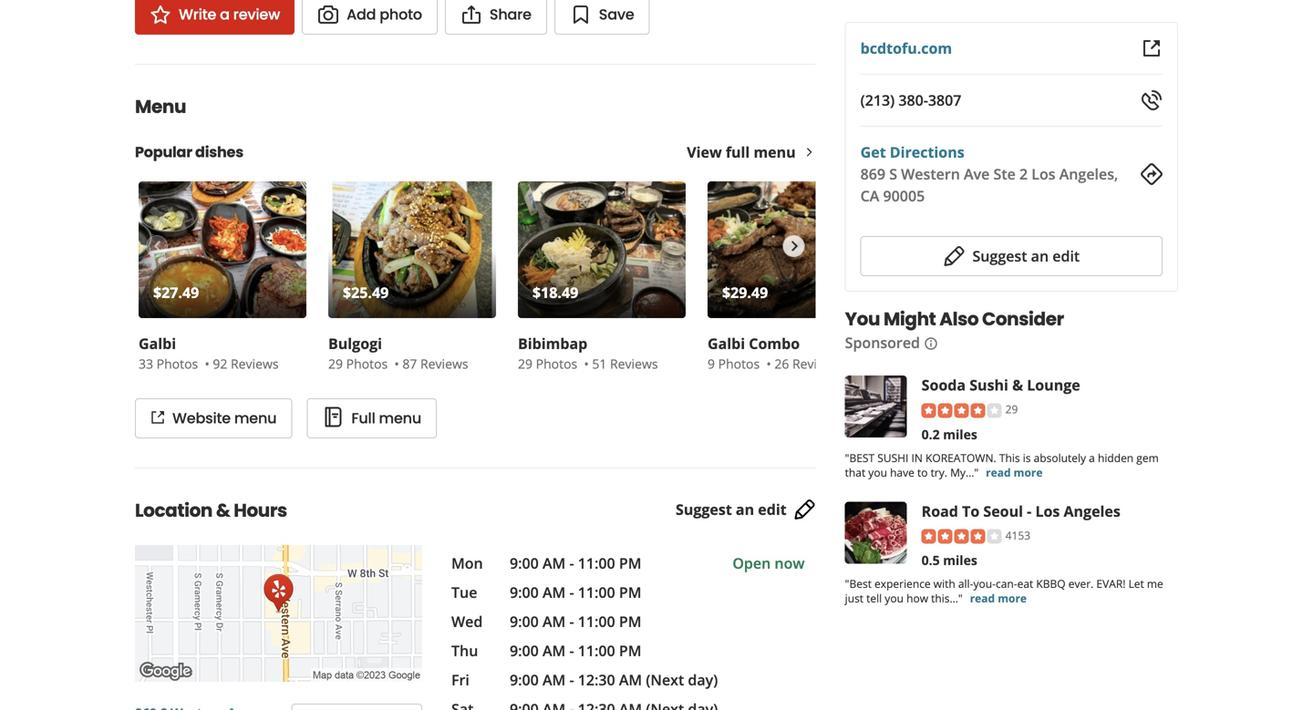 Task type: describe. For each thing, give the bounding box(es) containing it.
in
[[911, 450, 923, 465]]

reviews for bulgogi
[[420, 355, 468, 373]]

road to seoul - los angeles link
[[922, 501, 1121, 521]]

save
[[599, 4, 634, 25]]

share button
[[445, 0, 547, 35]]

16 info v2 image
[[924, 336, 938, 351]]

you-
[[973, 576, 996, 591]]

menu element
[[106, 64, 879, 439]]

road to seoul - los angeles
[[922, 501, 1121, 521]]

2
[[1019, 164, 1028, 184]]

bulgogi image
[[328, 181, 496, 318]]

380-
[[899, 90, 928, 110]]

9:00 for mon
[[510, 554, 539, 573]]

tue
[[451, 583, 477, 602]]

"best
[[845, 450, 875, 465]]

9:00 am - 11:00 pm for thu
[[510, 641, 641, 661]]

bcdtofu.com
[[861, 38, 952, 58]]

1 vertical spatial los
[[1035, 501, 1060, 521]]

- for mon
[[569, 554, 574, 573]]

ave
[[964, 164, 990, 184]]

12:30
[[578, 670, 615, 690]]

sooda sushi & lounge link
[[922, 375, 1080, 395]]

menu for website menu
[[234, 408, 277, 429]]

all-
[[958, 576, 973, 591]]

website menu
[[172, 408, 277, 429]]

hidden
[[1098, 450, 1134, 465]]

directions
[[890, 142, 964, 162]]

"best
[[845, 576, 872, 591]]

koreatown.
[[926, 450, 996, 465]]

evar!
[[1096, 576, 1126, 591]]

an inside location & hours element
[[736, 500, 754, 519]]

am for fri
[[543, 670, 566, 690]]

pm for mon
[[619, 554, 641, 573]]

galbi combo 9 photos
[[708, 334, 800, 373]]

0 vertical spatial a
[[220, 4, 230, 25]]

92
[[213, 355, 227, 373]]

might
[[884, 306, 936, 332]]

popular dishes
[[135, 142, 243, 162]]

87
[[402, 355, 417, 373]]

have
[[890, 465, 914, 480]]

9:00 am - 11:00 pm for tue
[[510, 583, 641, 602]]

s
[[889, 164, 897, 184]]

me
[[1147, 576, 1163, 591]]

full
[[351, 408, 375, 429]]

popular
[[135, 142, 192, 162]]

11:00 for thu
[[578, 641, 615, 661]]

road to seoul - los angeles image
[[845, 502, 907, 564]]

share
[[490, 4, 531, 25]]

26
[[775, 355, 789, 373]]

bulgogi 29 photos
[[328, 334, 388, 373]]

galbi for 33
[[139, 334, 176, 353]]

4153
[[1006, 528, 1031, 543]]

9:00 for thu
[[510, 641, 539, 661]]

you inside "best experience with all-you-can-eat kbbq ever. evar! let me just tell you how this…"
[[885, 591, 904, 606]]

to
[[917, 465, 928, 480]]

3807
[[928, 90, 962, 110]]

pm for thu
[[619, 641, 641, 661]]

24 pencil v2 image
[[794, 499, 816, 521]]

add
[[347, 4, 376, 25]]

get directions 869 s western ave ste 2 los angeles, ca 90005
[[861, 142, 1118, 206]]

0.2 miles
[[922, 426, 977, 443]]

galbi image
[[139, 181, 306, 318]]

review
[[233, 4, 280, 25]]

location & hours element
[[106, 468, 848, 710]]

4 star rating image for sooda
[[922, 403, 1002, 418]]

reviews for bibimbap
[[610, 355, 658, 373]]

try.
[[931, 465, 947, 480]]

this…"
[[931, 591, 963, 606]]

menu
[[135, 94, 186, 119]]

- for thu
[[569, 641, 574, 661]]

thu
[[451, 641, 478, 661]]

more for seoul
[[998, 591, 1027, 606]]

miles for sooda
[[943, 426, 977, 443]]

0.5
[[922, 552, 940, 569]]

is
[[1023, 450, 1031, 465]]

sooda sushi & lounge
[[922, 375, 1080, 395]]

dishes
[[195, 142, 243, 162]]

read more link for seoul
[[970, 591, 1027, 606]]

how
[[906, 591, 928, 606]]

write
[[179, 4, 216, 25]]

2 horizontal spatial menu
[[754, 142, 796, 162]]

edit inside button
[[1053, 246, 1080, 266]]

sooda
[[922, 375, 966, 395]]

add photo
[[347, 4, 422, 25]]

pm for tue
[[619, 583, 641, 602]]

sponsored
[[845, 333, 920, 352]]

26 reviews
[[775, 355, 840, 373]]

add photo link
[[302, 0, 438, 35]]

location
[[135, 498, 212, 523]]

9:00 for wed
[[510, 612, 539, 631]]

24 share v2 image
[[460, 4, 482, 26]]

29 for bulgogi
[[328, 355, 343, 373]]

suggest an edit button
[[861, 236, 1163, 276]]

can-
[[996, 576, 1017, 591]]

galbi combo image
[[708, 181, 875, 318]]

absolutely
[[1034, 450, 1086, 465]]

- for fri
[[569, 670, 574, 690]]

view full menu
[[687, 142, 796, 162]]

an inside button
[[1031, 246, 1049, 266]]

9:00 am - 12:30 am (next day)
[[510, 670, 718, 690]]

$18.49
[[533, 283, 578, 302]]

4 star rating image for road
[[922, 529, 1002, 544]]

(next
[[646, 670, 684, 690]]

angeles
[[1064, 501, 1121, 521]]

869
[[861, 164, 886, 184]]

write a review link
[[135, 0, 295, 35]]

full
[[726, 142, 750, 162]]

(213)
[[861, 90, 895, 110]]

miles for road
[[943, 552, 977, 569]]

also
[[939, 306, 979, 332]]

sushi
[[970, 375, 1008, 395]]

- for wed
[[569, 612, 574, 631]]

full menu link
[[307, 398, 437, 439]]



Task type: vqa. For each thing, say whether or not it's contained in the screenshot.
THE EDIT inside "Suggest An Edit" link
yes



Task type: locate. For each thing, give the bounding box(es) containing it.
am for wed
[[543, 612, 566, 631]]

galbi up 33
[[139, 334, 176, 353]]

you right that
[[868, 465, 887, 480]]

a right write
[[220, 4, 230, 25]]

view full menu link
[[687, 142, 816, 162]]

1 9:00 am - 11:00 pm from the top
[[510, 554, 641, 573]]

0.2
[[922, 426, 940, 443]]

galbi inside galbi 33 photos
[[139, 334, 176, 353]]

galbi 33 photos
[[139, 334, 198, 373]]

suggest inside location & hours element
[[676, 500, 732, 519]]

write a review
[[179, 4, 280, 25]]

0 vertical spatial an
[[1031, 246, 1049, 266]]

1 horizontal spatial suggest
[[972, 246, 1027, 266]]

0 horizontal spatial edit
[[758, 500, 787, 519]]

menu
[[754, 142, 796, 162], [234, 408, 277, 429], [379, 408, 421, 429]]

sooda sushi & lounge image
[[845, 376, 907, 438]]

2 pm from the top
[[619, 583, 641, 602]]

0.5 miles
[[922, 552, 977, 569]]

24 camera v2 image
[[317, 4, 339, 26]]

wed
[[451, 612, 483, 631]]

1 horizontal spatial an
[[1031, 246, 1049, 266]]

1 reviews from the left
[[231, 355, 279, 373]]

photo
[[380, 4, 422, 25]]

1 vertical spatial suggest
[[676, 500, 732, 519]]

0 horizontal spatial a
[[220, 4, 230, 25]]

am for mon
[[543, 554, 566, 573]]

los inside get directions 869 s western ave ste 2 los angeles, ca 90005
[[1032, 164, 1056, 184]]

0 vertical spatial los
[[1032, 164, 1056, 184]]

galbi for combo
[[708, 334, 745, 353]]

menu right full
[[379, 408, 421, 429]]

0 horizontal spatial galbi
[[139, 334, 176, 353]]

1 horizontal spatial 29
[[518, 355, 533, 373]]

3 9:00 from the top
[[510, 612, 539, 631]]

0 vertical spatial 4 star rating image
[[922, 403, 1002, 418]]

4 star rating image up 0.5 miles
[[922, 529, 1002, 544]]

0 vertical spatial edit
[[1053, 246, 1080, 266]]

photos for bulgogi
[[346, 355, 388, 373]]

sushi
[[877, 450, 909, 465]]

read for sushi
[[986, 465, 1011, 480]]

1 11:00 from the top
[[578, 554, 615, 573]]

reviews right the 87 on the left of page
[[420, 355, 468, 373]]

24 star v2 image
[[150, 4, 171, 26]]

1 horizontal spatial menu
[[379, 408, 421, 429]]

photos right the "9"
[[718, 355, 760, 373]]

combo
[[749, 334, 800, 353]]

previous image
[[146, 235, 166, 257]]

photos inside bibimbap 29 photos
[[536, 355, 577, 373]]

1 horizontal spatial edit
[[1053, 246, 1080, 266]]

more
[[1014, 465, 1043, 480], [998, 591, 1027, 606]]

suggest an edit link
[[676, 499, 816, 521]]

4 11:00 from the top
[[578, 641, 615, 661]]

1 miles from the top
[[943, 426, 977, 443]]

0 vertical spatial read more link
[[986, 465, 1043, 480]]

photos for bibimbap
[[536, 355, 577, 373]]

29 down bulgogi
[[328, 355, 343, 373]]

1 vertical spatial &
[[216, 498, 230, 523]]

1 vertical spatial more
[[998, 591, 1027, 606]]

1 vertical spatial 4 star rating image
[[922, 529, 1002, 544]]

0 vertical spatial suggest
[[972, 246, 1027, 266]]

suggest an edit inside suggest an edit link
[[676, 500, 787, 519]]

1 vertical spatial you
[[885, 591, 904, 606]]

2 horizontal spatial 29
[[1006, 402, 1018, 417]]

$27.49
[[153, 283, 199, 302]]

a left hidden
[[1089, 450, 1095, 465]]

0 vertical spatial more
[[1014, 465, 1043, 480]]

2 reviews from the left
[[420, 355, 468, 373]]

bulgogi
[[328, 334, 382, 353]]

5 9:00 from the top
[[510, 670, 539, 690]]

reviews right 92 at the left of page
[[231, 355, 279, 373]]

0 vertical spatial read more
[[986, 465, 1043, 480]]

24 directions v2 image
[[1141, 163, 1163, 185]]

just
[[845, 591, 864, 606]]

0 vertical spatial miles
[[943, 426, 977, 443]]

angeles,
[[1059, 164, 1118, 184]]

menu left 14 chevron right outline image at the top right
[[754, 142, 796, 162]]

0 horizontal spatial menu
[[234, 408, 277, 429]]

photos for galbi
[[157, 355, 198, 373]]

1 horizontal spatial galbi
[[708, 334, 745, 353]]

9:00 for fri
[[510, 670, 539, 690]]

1 vertical spatial a
[[1089, 450, 1095, 465]]

3 photos from the left
[[536, 355, 577, 373]]

51 reviews
[[592, 355, 658, 373]]

9:00 right fri
[[510, 670, 539, 690]]

next image
[[784, 235, 804, 257]]

edit
[[1053, 246, 1080, 266], [758, 500, 787, 519]]

2 4 star rating image from the top
[[922, 529, 1002, 544]]

-
[[1027, 501, 1032, 521], [569, 554, 574, 573], [569, 583, 574, 602], [569, 612, 574, 631], [569, 641, 574, 661], [569, 670, 574, 690]]

4 star rating image up 0.2 miles
[[922, 403, 1002, 418]]

website menu link
[[135, 398, 292, 439]]

0 vertical spatial you
[[868, 465, 887, 480]]

0 vertical spatial suggest an edit
[[972, 246, 1080, 266]]

14 chevron right outline image
[[803, 146, 816, 159]]

24 menu v2 image
[[322, 406, 344, 428]]

29 inside bibimbap 29 photos
[[518, 355, 533, 373]]

2 photos from the left
[[346, 355, 388, 373]]

you right the tell
[[885, 591, 904, 606]]

reviews right '26'
[[792, 355, 840, 373]]

9:00 right "thu"
[[510, 641, 539, 661]]

9:00
[[510, 554, 539, 573], [510, 583, 539, 602], [510, 612, 539, 631], [510, 641, 539, 661], [510, 670, 539, 690]]

9:00 right tue
[[510, 583, 539, 602]]

1 vertical spatial read more link
[[970, 591, 1027, 606]]

edit inside location & hours element
[[758, 500, 787, 519]]

9:00 for tue
[[510, 583, 539, 602]]

photos inside bulgogi 29 photos
[[346, 355, 388, 373]]

fri
[[451, 670, 470, 690]]

edit up consider
[[1053, 246, 1080, 266]]

galbi
[[139, 334, 176, 353], [708, 334, 745, 353]]

pm for wed
[[619, 612, 641, 631]]

0 horizontal spatial suggest an edit
[[676, 500, 787, 519]]

4 photos from the left
[[718, 355, 760, 373]]

0 horizontal spatial an
[[736, 500, 754, 519]]

0 horizontal spatial &
[[216, 498, 230, 523]]

lounge
[[1027, 375, 1080, 395]]

9
[[708, 355, 715, 373]]

29 for bibimbap
[[518, 355, 533, 373]]

eat
[[1017, 576, 1033, 591]]

0 horizontal spatial suggest
[[676, 500, 732, 519]]

day)
[[688, 670, 718, 690]]

4 9:00 am - 11:00 pm from the top
[[510, 641, 641, 661]]

an up consider
[[1031, 246, 1049, 266]]

11:00 for mon
[[578, 554, 615, 573]]

92 reviews
[[213, 355, 279, 373]]

11:00
[[578, 554, 615, 573], [578, 583, 615, 602], [578, 612, 615, 631], [578, 641, 615, 661]]

bibimbap
[[518, 334, 587, 353]]

read more for seoul
[[970, 591, 1027, 606]]

2 11:00 from the top
[[578, 583, 615, 602]]

- for tue
[[569, 583, 574, 602]]

29 down bibimbap
[[518, 355, 533, 373]]

menu right website
[[234, 408, 277, 429]]

9:00 right wed
[[510, 612, 539, 631]]

suggest
[[972, 246, 1027, 266], [676, 500, 732, 519]]

seoul
[[983, 501, 1023, 521]]

miles up all-
[[943, 552, 977, 569]]

2 9:00 am - 11:00 pm from the top
[[510, 583, 641, 602]]

9:00 am - 11:00 pm for wed
[[510, 612, 641, 631]]

bibimbap image
[[518, 181, 686, 318]]

24 external link v2 image
[[1141, 37, 1163, 59]]

my…"
[[950, 465, 979, 480]]

open now
[[733, 554, 805, 573]]

read more link
[[986, 465, 1043, 480], [970, 591, 1027, 606]]

3 9:00 am - 11:00 pm from the top
[[510, 612, 641, 631]]

photos right 33
[[157, 355, 198, 373]]

photos down bulgogi
[[346, 355, 388, 373]]

3 pm from the top
[[619, 612, 641, 631]]

read more link for &
[[986, 465, 1043, 480]]

1 vertical spatial read more
[[970, 591, 1027, 606]]

reviews right '51'
[[610, 355, 658, 373]]

& left hours
[[216, 498, 230, 523]]

1 vertical spatial read
[[970, 591, 995, 606]]

3 reviews from the left
[[610, 355, 658, 373]]

1 horizontal spatial suggest an edit
[[972, 246, 1080, 266]]

miles up koreatown.
[[943, 426, 977, 443]]

now
[[775, 554, 805, 573]]

29 inside bulgogi 29 photos
[[328, 355, 343, 373]]

24 pencil v2 image
[[943, 245, 965, 267]]

suggest an edit inside suggest an edit button
[[972, 246, 1080, 266]]

a
[[220, 4, 230, 25], [1089, 450, 1095, 465]]

3 11:00 from the top
[[578, 612, 615, 631]]

you
[[845, 306, 880, 332]]

tell
[[866, 591, 882, 606]]

read more
[[986, 465, 1043, 480], [970, 591, 1027, 606]]

ste
[[994, 164, 1016, 184]]

to
[[962, 501, 980, 521]]

menu for full menu
[[379, 408, 421, 429]]

a inside "best sushi in koreatown. this is absolutely a hidden gem that you have to try. my…"
[[1089, 450, 1095, 465]]

more for &
[[1014, 465, 1043, 480]]

24 save outline v2 image
[[570, 4, 592, 26]]

1 vertical spatial edit
[[758, 500, 787, 519]]

87 reviews
[[402, 355, 468, 373]]

reviews for galbi
[[231, 355, 279, 373]]

1 vertical spatial an
[[736, 500, 754, 519]]

get directions link
[[861, 142, 964, 162]]

more up the road to seoul - los angeles link
[[1014, 465, 1043, 480]]

open
[[733, 554, 771, 573]]

that
[[845, 465, 866, 480]]

24 phone v2 image
[[1141, 89, 1163, 111]]

galbi up the "9"
[[708, 334, 745, 353]]

ca
[[861, 186, 879, 206]]

more right you-
[[998, 591, 1027, 606]]

1 4 star rating image from the top
[[922, 403, 1002, 418]]

los right seoul
[[1035, 501, 1060, 521]]

1 horizontal spatial a
[[1089, 450, 1095, 465]]

suggest an edit up consider
[[972, 246, 1080, 266]]

read more for &
[[986, 465, 1043, 480]]

suggest inside button
[[972, 246, 1027, 266]]

0 vertical spatial &
[[1012, 375, 1023, 395]]

map image
[[135, 545, 422, 682]]

4 9:00 from the top
[[510, 641, 539, 661]]

& right sushi
[[1012, 375, 1023, 395]]

photos down bibimbap
[[536, 355, 577, 373]]

1 galbi from the left
[[139, 334, 176, 353]]

this
[[999, 450, 1020, 465]]

location & hours
[[135, 498, 287, 523]]

get
[[861, 142, 886, 162]]

gem
[[1136, 450, 1159, 465]]

33
[[139, 355, 153, 373]]

16 external link v2 image
[[150, 410, 165, 425]]

kbbq
[[1036, 576, 1066, 591]]

1 horizontal spatial &
[[1012, 375, 1023, 395]]

11:00 for wed
[[578, 612, 615, 631]]

you might also consider
[[845, 306, 1064, 332]]

read for to
[[970, 591, 995, 606]]

read left is
[[986, 465, 1011, 480]]

51
[[592, 355, 607, 373]]

ever.
[[1068, 576, 1094, 591]]

full menu
[[351, 408, 421, 429]]

reviews
[[231, 355, 279, 373], [420, 355, 468, 373], [610, 355, 658, 373], [792, 355, 840, 373]]

an up open
[[736, 500, 754, 519]]

let
[[1129, 576, 1144, 591]]

1 photos from the left
[[157, 355, 198, 373]]

4 pm from the top
[[619, 641, 641, 661]]

29 down sooda sushi & lounge
[[1006, 402, 1018, 417]]

0 vertical spatial read
[[986, 465, 1011, 480]]

9:00 am - 11:00 pm for mon
[[510, 554, 641, 573]]

2 9:00 from the top
[[510, 583, 539, 602]]

am for tue
[[543, 583, 566, 602]]

edit left 24 pencil v2 image
[[758, 500, 787, 519]]

0 horizontal spatial 29
[[328, 355, 343, 373]]

2 miles from the top
[[943, 552, 977, 569]]

galbi inside galbi combo 9 photos
[[708, 334, 745, 353]]

(213) 380-3807
[[861, 90, 962, 110]]

1 vertical spatial miles
[[943, 552, 977, 569]]

11:00 for tue
[[578, 583, 615, 602]]

1 pm from the top
[[619, 554, 641, 573]]

photos inside galbi 33 photos
[[157, 355, 198, 373]]

am for thu
[[543, 641, 566, 661]]

suggest an edit up open
[[676, 500, 787, 519]]

photos inside galbi combo 9 photos
[[718, 355, 760, 373]]

mon
[[451, 554, 483, 573]]

los right 2
[[1032, 164, 1056, 184]]

4 star rating image
[[922, 403, 1002, 418], [922, 529, 1002, 544]]

4 reviews from the left
[[792, 355, 840, 373]]

read left can-
[[970, 591, 995, 606]]

9:00 right mon on the bottom of page
[[510, 554, 539, 573]]

"best experience with all-you-can-eat kbbq ever. evar! let me just tell you how this…"
[[845, 576, 1163, 606]]

1 9:00 from the top
[[510, 554, 539, 573]]

experience
[[875, 576, 931, 591]]

2 galbi from the left
[[708, 334, 745, 353]]

reviews for galbi combo
[[792, 355, 840, 373]]

1 vertical spatial suggest an edit
[[676, 500, 787, 519]]

road
[[922, 501, 958, 521]]

you inside "best sushi in koreatown. this is absolutely a hidden gem that you have to try. my…"
[[868, 465, 887, 480]]



